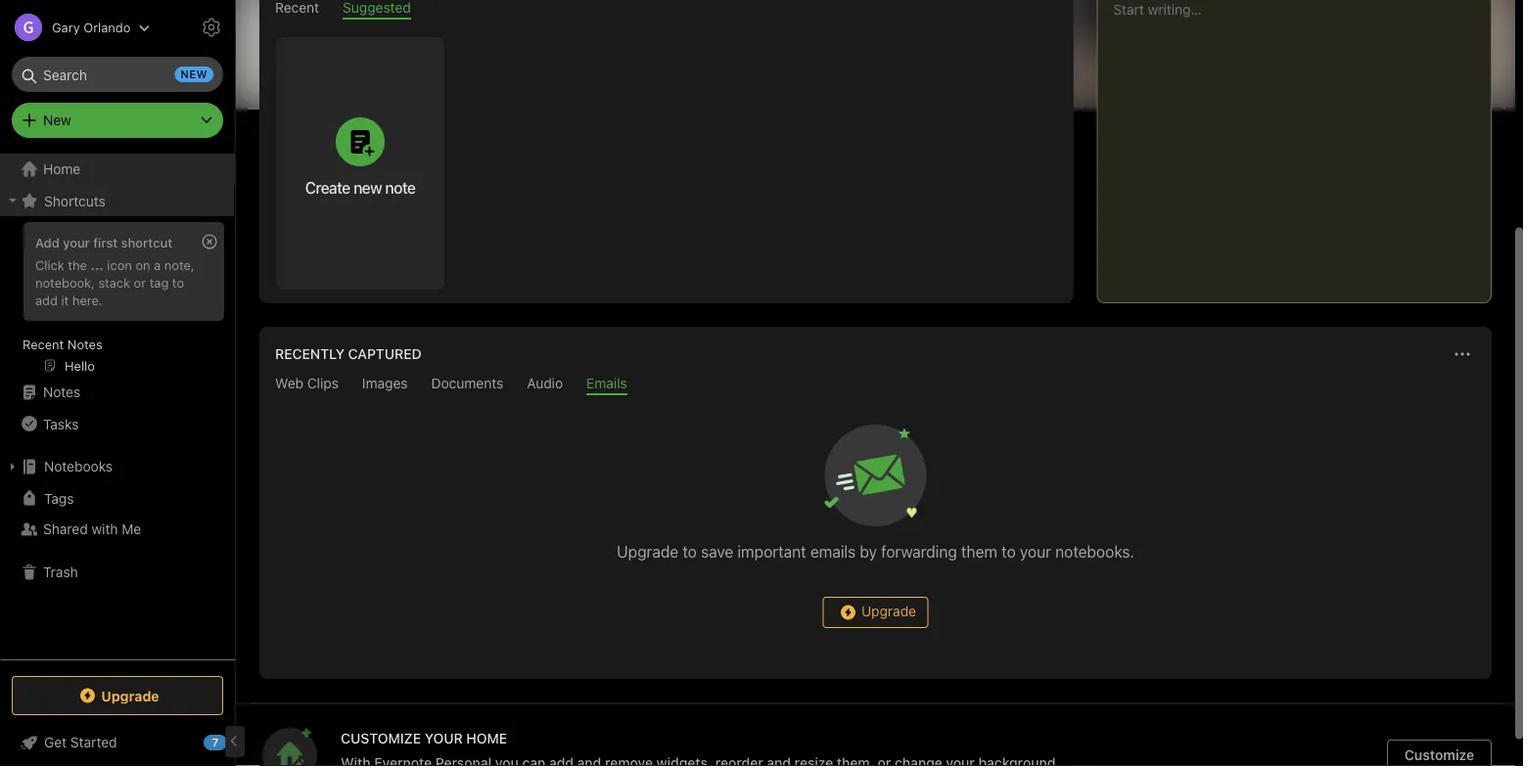 Task type: describe. For each thing, give the bounding box(es) containing it.
forwarding
[[881, 543, 957, 561]]

clips
[[307, 375, 339, 392]]

shortcuts button
[[0, 185, 234, 216]]

1 vertical spatial customize
[[1405, 748, 1475, 764]]

click to collapse image
[[228, 730, 242, 754]]

add
[[35, 293, 58, 307]]

emails tab
[[587, 375, 627, 396]]

recently captured
[[275, 346, 422, 362]]

recent notes
[[23, 337, 102, 351]]

your inside emails tab panel
[[1020, 543, 1051, 561]]

notes inside 'link'
[[43, 384, 81, 400]]

tab list for "suggested" tab panel
[[263, 0, 1069, 20]]

2 tab from the left
[[343, 0, 411, 20]]

recently captured button
[[271, 343, 422, 366]]

create
[[305, 178, 350, 197]]

november
[[1238, 24, 1303, 38]]

stack
[[98, 275, 130, 290]]

a
[[154, 257, 161, 272]]

note,
[[164, 257, 194, 272]]

your
[[425, 730, 463, 747]]

documents
[[431, 375, 504, 392]]

upgrade to save important emails by forwarding them to your notebooks.
[[617, 543, 1135, 561]]

tasks button
[[0, 408, 234, 440]]

expand notebooks image
[[5, 459, 21, 475]]

upgrade button
[[823, 597, 929, 629]]

recent
[[23, 337, 64, 351]]

add
[[35, 235, 59, 250]]

upgrade button
[[12, 677, 223, 716]]

customize your home
[[341, 730, 507, 747]]

to for save
[[1002, 543, 1016, 561]]

save
[[701, 543, 734, 561]]

gary!
[[392, 20, 438, 43]]

captured
[[348, 346, 422, 362]]

customize
[[341, 730, 421, 747]]

...
[[91, 257, 104, 272]]

web clips
[[275, 375, 339, 392]]

notebooks link
[[0, 451, 234, 483]]

home
[[466, 730, 507, 747]]

monday, november 13, 2023
[[1181, 24, 1354, 38]]

started
[[70, 735, 117, 751]]

gary orlando
[[52, 20, 131, 35]]

tag
[[150, 275, 169, 290]]

gary
[[52, 20, 80, 35]]

monday,
[[1181, 24, 1234, 38]]

1 vertical spatial customize button
[[1387, 740, 1492, 767]]

group inside tree
[[0, 216, 234, 385]]

get
[[44, 735, 67, 751]]

them
[[961, 543, 998, 561]]

morning,
[[311, 20, 387, 43]]

good
[[259, 20, 306, 43]]

home link
[[0, 154, 235, 185]]

new button
[[12, 103, 223, 138]]

notebooks
[[44, 459, 113, 475]]

upgrade inside button
[[862, 603, 916, 619]]

trash link
[[0, 557, 234, 588]]

7
[[212, 737, 219, 749]]

shortcuts
[[44, 193, 106, 209]]

important
[[738, 543, 806, 561]]

me
[[122, 521, 141, 538]]

notebooks.
[[1056, 543, 1135, 561]]

notebook,
[[35, 275, 95, 290]]

1 horizontal spatial to
[[683, 543, 697, 561]]

shared with me
[[43, 521, 141, 538]]

note
[[385, 178, 415, 197]]

images
[[362, 375, 408, 392]]

0 vertical spatial notes
[[67, 337, 102, 351]]

audio
[[527, 375, 563, 392]]

click
[[35, 257, 64, 272]]

new inside search box
[[181, 68, 208, 81]]

shared with me link
[[0, 514, 234, 545]]



Task type: vqa. For each thing, say whether or not it's contained in the screenshot.
rightmost AI
no



Task type: locate. For each thing, give the bounding box(es) containing it.
upgrade
[[617, 543, 679, 561], [862, 603, 916, 619], [101, 688, 159, 704]]

notes link
[[0, 377, 234, 408]]

upgrade up the help and learning task checklist 'field'
[[101, 688, 159, 704]]

0 horizontal spatial new
[[181, 68, 208, 81]]

home
[[43, 161, 81, 177]]

0 horizontal spatial to
[[172, 275, 184, 290]]

web
[[275, 375, 304, 392]]

tree
[[0, 154, 235, 659]]

Account field
[[0, 8, 150, 47]]

group containing add your first shortcut
[[0, 216, 234, 385]]

0 vertical spatial customize
[[1420, 23, 1484, 38]]

2 vertical spatial upgrade
[[101, 688, 159, 704]]

0 horizontal spatial your
[[63, 235, 90, 250]]

get started
[[44, 735, 117, 751]]

your
[[63, 235, 90, 250], [1020, 543, 1051, 561]]

new down settings icon
[[181, 68, 208, 81]]

customize button
[[1386, 16, 1492, 47], [1387, 740, 1492, 767]]

add your first shortcut
[[35, 235, 172, 250]]

upgrade left save
[[617, 543, 679, 561]]

to right them
[[1002, 543, 1016, 561]]

0 horizontal spatial tab
[[275, 0, 319, 20]]

0 vertical spatial new
[[181, 68, 208, 81]]

tab
[[275, 0, 319, 20], [343, 0, 411, 20]]

1 tab from the left
[[275, 0, 319, 20]]

new left note
[[354, 178, 382, 197]]

your up the
[[63, 235, 90, 250]]

it
[[61, 293, 69, 307]]

upgrade inside popup button
[[101, 688, 159, 704]]

13,
[[1306, 24, 1322, 38]]

icon
[[107, 257, 132, 272]]

tree containing home
[[0, 154, 235, 659]]

on
[[136, 257, 150, 272]]

recently
[[275, 346, 345, 362]]

orlando
[[83, 20, 131, 35]]

1 vertical spatial your
[[1020, 543, 1051, 561]]

here.
[[72, 293, 102, 307]]

2 tab list from the top
[[263, 375, 1488, 396]]

1 vertical spatial tab list
[[263, 375, 1488, 396]]

by
[[860, 543, 877, 561]]

new
[[181, 68, 208, 81], [354, 178, 382, 197]]

emails
[[811, 543, 856, 561]]

click the ...
[[35, 257, 104, 272]]

upgrade down upgrade to save important emails by forwarding them to your notebooks. on the bottom of page
[[862, 603, 916, 619]]

web clips tab
[[275, 375, 339, 396]]

shortcut
[[121, 235, 172, 250]]

create new note
[[305, 178, 415, 197]]

2 horizontal spatial to
[[1002, 543, 1016, 561]]

audio tab
[[527, 375, 563, 396]]

the
[[68, 257, 87, 272]]

tags
[[44, 490, 74, 506]]

documents tab
[[431, 375, 504, 396]]

trash
[[43, 564, 78, 581]]

0 horizontal spatial upgrade
[[101, 688, 159, 704]]

icon on a note, notebook, stack or tag to add it here.
[[35, 257, 194, 307]]

settings image
[[200, 16, 223, 39]]

1 horizontal spatial new
[[354, 178, 382, 197]]

0 vertical spatial your
[[63, 235, 90, 250]]

More actions field
[[1449, 341, 1476, 368]]

tags button
[[0, 483, 234, 514]]

shared
[[43, 521, 88, 538]]

emails tab panel
[[259, 396, 1492, 679]]

images tab
[[362, 375, 408, 396]]

2023
[[1325, 24, 1354, 38]]

notes
[[67, 337, 102, 351], [43, 384, 81, 400]]

notes up tasks
[[43, 384, 81, 400]]

1 vertical spatial notes
[[43, 384, 81, 400]]

customize
[[1420, 23, 1484, 38], [1405, 748, 1475, 764]]

Help and Learning task checklist field
[[0, 727, 235, 759]]

to for a
[[172, 275, 184, 290]]

1 tab list from the top
[[263, 0, 1069, 20]]

tab right 'good'
[[343, 0, 411, 20]]

new search field
[[25, 57, 213, 92]]

create new note button
[[276, 37, 444, 290]]

more actions image
[[1451, 343, 1474, 366]]

0 vertical spatial upgrade
[[617, 543, 679, 561]]

1 horizontal spatial upgrade
[[617, 543, 679, 561]]

notes right recent
[[67, 337, 102, 351]]

first
[[93, 235, 118, 250]]

1 horizontal spatial your
[[1020, 543, 1051, 561]]

your right them
[[1020, 543, 1051, 561]]

good morning, gary!
[[259, 20, 438, 43]]

emails
[[587, 375, 627, 392]]

tab list for emails tab panel
[[263, 375, 1488, 396]]

to
[[172, 275, 184, 290], [683, 543, 697, 561], [1002, 543, 1016, 561]]

with
[[92, 521, 118, 538]]

or
[[134, 275, 146, 290]]

0 vertical spatial tab list
[[263, 0, 1069, 20]]

new inside button
[[354, 178, 382, 197]]

1 vertical spatial upgrade
[[862, 603, 916, 619]]

1 vertical spatial new
[[354, 178, 382, 197]]

to inside icon on a note, notebook, stack or tag to add it here.
[[172, 275, 184, 290]]

Start writing… text field
[[1114, 1, 1490, 287]]

group
[[0, 216, 234, 385]]

suggested tab panel
[[259, 20, 1073, 304]]

0 vertical spatial customize button
[[1386, 16, 1492, 47]]

Search text field
[[25, 57, 210, 92]]

tab list containing web clips
[[263, 375, 1488, 396]]

1 horizontal spatial tab
[[343, 0, 411, 20]]

2 horizontal spatial upgrade
[[862, 603, 916, 619]]

to down note,
[[172, 275, 184, 290]]

new
[[43, 112, 71, 128]]

to left save
[[683, 543, 697, 561]]

tab list
[[263, 0, 1069, 20], [263, 375, 1488, 396]]

tasks
[[43, 416, 79, 432]]

tab right settings icon
[[275, 0, 319, 20]]



